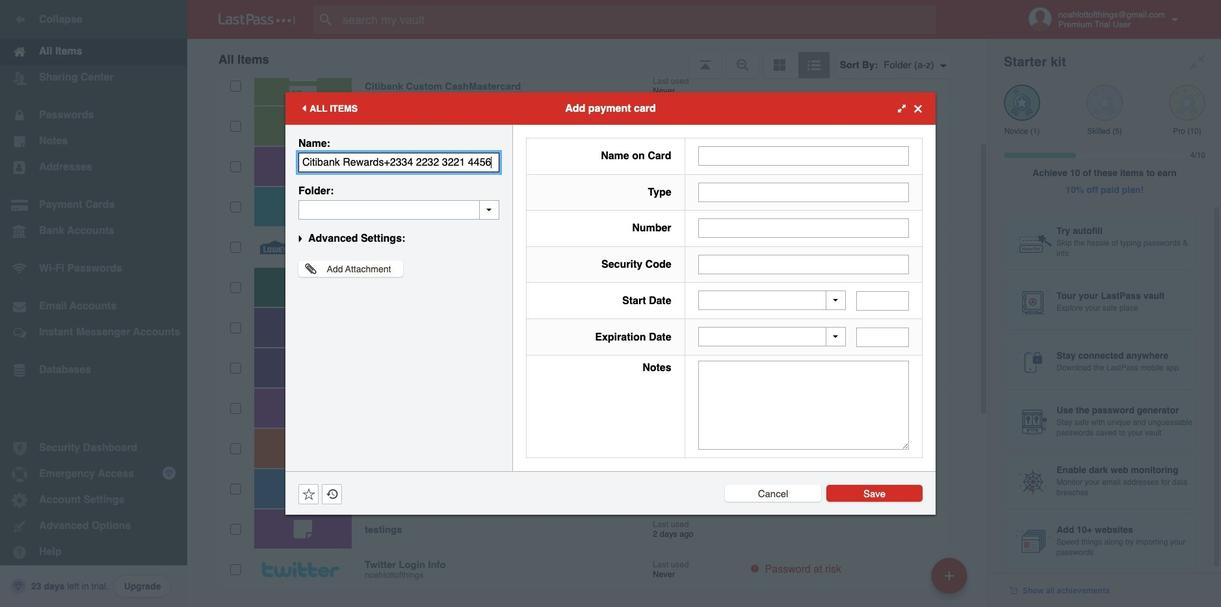 Task type: describe. For each thing, give the bounding box(es) containing it.
Search search field
[[314, 5, 962, 34]]

search my vault text field
[[314, 5, 962, 34]]

new item navigation
[[927, 554, 976, 608]]



Task type: locate. For each thing, give the bounding box(es) containing it.
main navigation navigation
[[0, 0, 187, 608]]

new item image
[[945, 571, 954, 581]]

vault options navigation
[[187, 39, 989, 78]]

dialog
[[286, 92, 936, 515]]

lastpass image
[[219, 14, 295, 25]]

None text field
[[299, 153, 500, 172], [698, 219, 909, 238], [698, 255, 909, 274], [857, 328, 909, 347], [698, 361, 909, 450], [299, 153, 500, 172], [698, 219, 909, 238], [698, 255, 909, 274], [857, 328, 909, 347], [698, 361, 909, 450]]

None text field
[[698, 147, 909, 166], [698, 183, 909, 202], [299, 200, 500, 220], [857, 291, 909, 311], [698, 147, 909, 166], [698, 183, 909, 202], [299, 200, 500, 220], [857, 291, 909, 311]]



